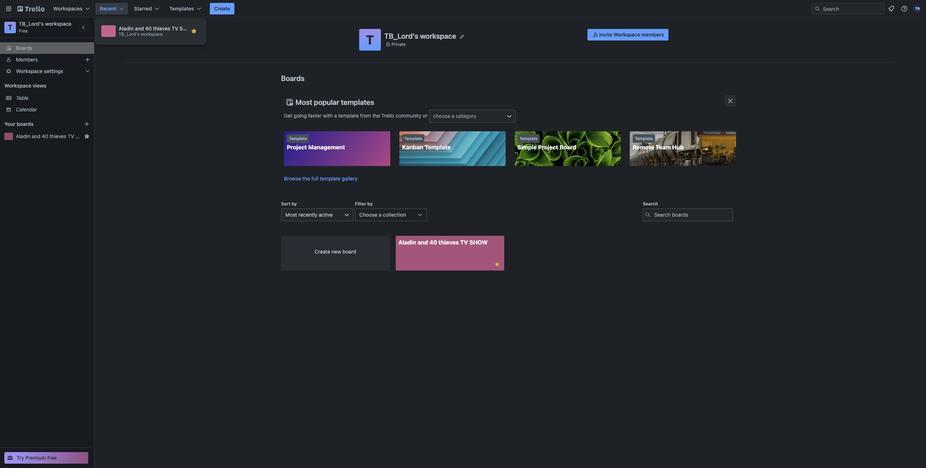 Task type: vqa. For each thing, say whether or not it's contained in the screenshot.
SHOW inside Aladin and 40 thieves TV SHOW TB_Lord's workspace
yes



Task type: describe. For each thing, give the bounding box(es) containing it.
search image
[[815, 6, 821, 12]]

try
[[17, 455, 24, 461]]

0 horizontal spatial starred icon image
[[84, 134, 90, 139]]

calendar
[[16, 106, 37, 113]]

settings
[[44, 68, 63, 74]]

create new board
[[315, 249, 356, 255]]

tv inside aladin and 40 thieves tv show tb_lord's workspace
[[172, 25, 178, 31]]

project inside template simple project board
[[538, 144, 559, 151]]

template for kanban
[[405, 136, 422, 141]]

premium
[[25, 455, 46, 461]]

2 horizontal spatial 40
[[430, 239, 437, 246]]

workspaces button
[[49, 3, 94, 14]]

table
[[16, 95, 28, 101]]

most for most recently active
[[286, 212, 297, 218]]

tb_lord's workspace free
[[19, 21, 71, 34]]

template right kanban
[[425, 144, 451, 151]]

choose
[[434, 113, 451, 119]]

browse
[[284, 176, 301, 182]]

get
[[284, 112, 293, 119]]

1 vertical spatial boards
[[281, 74, 305, 83]]

management
[[309, 144, 345, 151]]

and inside aladin and 40 thieves tv show tb_lord's workspace
[[135, 25, 144, 31]]

workspace settings
[[16, 68, 63, 74]]

starred button
[[130, 3, 164, 14]]

0 horizontal spatial the
[[303, 176, 310, 182]]

views
[[33, 83, 46, 89]]

tb_lord's for tb_lord's workspace free
[[19, 21, 44, 27]]

workspace inside button
[[614, 31, 641, 38]]

faster
[[308, 112, 322, 119]]

0 vertical spatial boards
[[16, 45, 32, 51]]

invite
[[600, 31, 613, 38]]

aladin and 40 thieves tv show tb_lord's workspace
[[119, 25, 195, 37]]

1 vertical spatial aladin and 40 thieves tv show
[[399, 239, 488, 246]]

filter by
[[355, 201, 373, 207]]

recently
[[299, 212, 318, 218]]

sort by
[[281, 201, 297, 207]]

your boards
[[4, 121, 34, 127]]

new
[[332, 249, 341, 255]]

table link
[[16, 94, 90, 102]]

Search text field
[[643, 209, 734, 222]]

workspace for tb_lord's workspace
[[420, 32, 456, 40]]

t link
[[4, 22, 16, 33]]

project inside 'template project management'
[[287, 144, 307, 151]]

team
[[656, 144, 671, 151]]

t for t link
[[8, 23, 12, 31]]

members
[[16, 56, 38, 63]]

kanban
[[402, 144, 424, 151]]

browse the full template gallery
[[284, 176, 358, 182]]

collection
[[383, 212, 406, 218]]

boards
[[17, 121, 34, 127]]

remote
[[633, 144, 655, 151]]

from
[[360, 112, 371, 119]]

t for t button
[[366, 32, 374, 47]]

template simple project board
[[518, 136, 577, 151]]

board
[[343, 249, 356, 255]]

sm image
[[592, 31, 600, 38]]

board
[[560, 144, 577, 151]]

sort
[[281, 201, 291, 207]]

your
[[4, 121, 15, 127]]

tb_lord's inside aladin and 40 thieves tv show tb_lord's workspace
[[119, 31, 140, 37]]

create for create
[[214, 5, 230, 12]]

invite workspace members button
[[588, 29, 669, 41]]

recent
[[100, 5, 117, 12]]

most for most popular templates
[[296, 98, 312, 106]]

gallery
[[342, 176, 358, 182]]

tb_lord's workspace link
[[19, 21, 71, 27]]

workspace inside aladin and 40 thieves tv show tb_lord's workspace
[[141, 31, 163, 37]]

workspace settings button
[[0, 66, 94, 77]]

0 horizontal spatial tv
[[68, 133, 74, 139]]

most popular templates
[[296, 98, 374, 106]]

templates
[[341, 98, 374, 106]]

most recently active
[[286, 212, 333, 218]]

starred
[[134, 5, 152, 12]]

free
[[19, 28, 28, 34]]

a for choose a collection
[[379, 212, 382, 218]]

choose a collection
[[359, 212, 406, 218]]

1 vertical spatial and
[[32, 133, 40, 139]]



Task type: locate. For each thing, give the bounding box(es) containing it.
1 vertical spatial most
[[286, 212, 297, 218]]

2 horizontal spatial tv
[[461, 239, 468, 246]]

0 vertical spatial most
[[296, 98, 312, 106]]

0 horizontal spatial 40
[[42, 133, 48, 139]]

1 vertical spatial starred icon image
[[84, 134, 90, 139]]

workspace up table
[[4, 83, 31, 89]]

template
[[289, 136, 307, 141], [405, 136, 422, 141], [520, 136, 538, 141], [635, 136, 653, 141], [425, 144, 451, 151]]

2 vertical spatial 40
[[430, 239, 437, 246]]

tb_lord's workspace
[[385, 32, 456, 40]]

0 vertical spatial workspace
[[614, 31, 641, 38]]

1 horizontal spatial workspace
[[141, 31, 163, 37]]

0 horizontal spatial aladin and 40 thieves tv show
[[16, 133, 91, 139]]

workspace for settings
[[16, 68, 43, 74]]

0 horizontal spatial and
[[32, 133, 40, 139]]

0 vertical spatial show
[[180, 25, 195, 31]]

by
[[292, 201, 297, 207], [368, 201, 373, 207]]

1 horizontal spatial show
[[180, 25, 195, 31]]

a right choose
[[379, 212, 382, 218]]

tb_lord's
[[19, 21, 44, 27], [119, 31, 140, 37], [385, 32, 419, 40]]

0 notifications image
[[888, 4, 896, 13]]

1 horizontal spatial starred icon image
[[191, 28, 197, 34]]

the left full
[[303, 176, 310, 182]]

template up kanban
[[405, 136, 422, 141]]

0 vertical spatial and
[[135, 25, 144, 31]]

workspace for tb_lord's workspace free
[[45, 21, 71, 27]]

40 inside aladin and 40 thieves tv show tb_lord's workspace
[[145, 25, 152, 31]]

templates button
[[165, 3, 206, 14]]

by for sort by
[[292, 201, 297, 207]]

0 vertical spatial t
[[8, 23, 12, 31]]

0 horizontal spatial workspace
[[45, 21, 71, 27]]

template right full
[[320, 176, 341, 182]]

active
[[319, 212, 333, 218]]

0 vertical spatial template
[[339, 112, 359, 119]]

1 vertical spatial t
[[366, 32, 374, 47]]

starred icon image down add board "image"
[[84, 134, 90, 139]]

workspace
[[614, 31, 641, 38], [16, 68, 43, 74], [4, 83, 31, 89]]

workspace down members
[[16, 68, 43, 74]]

template up simple
[[520, 136, 538, 141]]

2 vertical spatial and
[[418, 239, 428, 246]]

aladin
[[119, 25, 134, 31], [16, 133, 30, 139], [399, 239, 417, 246]]

2 horizontal spatial a
[[452, 113, 455, 119]]

template inside template remote team hub
[[635, 136, 653, 141]]

0 vertical spatial 40
[[145, 25, 152, 31]]

workspace for views
[[4, 83, 31, 89]]

2 project from the left
[[538, 144, 559, 151]]

show inside aladin and 40 thieves tv show tb_lord's workspace
[[180, 25, 195, 31]]

1 horizontal spatial tb_lord's
[[119, 31, 140, 37]]

boards
[[16, 45, 32, 51], [281, 74, 305, 83]]

template inside template simple project board
[[520, 136, 538, 141]]

thieves inside aladin and 40 thieves tv show tb_lord's workspace
[[153, 25, 170, 31]]

by right sort
[[292, 201, 297, 207]]

2 horizontal spatial aladin
[[399, 239, 417, 246]]

0 vertical spatial thieves
[[153, 25, 170, 31]]

tb_lord's down starred
[[119, 31, 140, 37]]

tb_lord's inside tb_lord's workspace free
[[19, 21, 44, 27]]

1 vertical spatial aladin and 40 thieves tv show link
[[396, 236, 505, 271]]

1 vertical spatial thieves
[[50, 133, 66, 139]]

add board image
[[84, 121, 90, 127]]

0 vertical spatial aladin and 40 thieves tv show link
[[16, 133, 91, 140]]

0 horizontal spatial a
[[334, 112, 337, 119]]

free
[[47, 455, 57, 461]]

t left free
[[8, 23, 12, 31]]

2 vertical spatial thieves
[[439, 239, 459, 246]]

your boards with 1 items element
[[4, 120, 73, 129]]

2 vertical spatial tv
[[461, 239, 468, 246]]

1 horizontal spatial t
[[366, 32, 374, 47]]

create for create new board
[[315, 249, 330, 255]]

0 vertical spatial aladin
[[119, 25, 134, 31]]

1 vertical spatial create
[[315, 249, 330, 255]]

1 horizontal spatial and
[[135, 25, 144, 31]]

aladin and 40 thieves tv show link
[[16, 133, 91, 140], [396, 236, 505, 271]]

recent button
[[96, 3, 128, 14]]

aladin down collection
[[399, 239, 417, 246]]

private
[[392, 41, 406, 47]]

0 vertical spatial tv
[[172, 25, 178, 31]]

a right 'choose'
[[452, 113, 455, 119]]

tv
[[172, 25, 178, 31], [68, 133, 74, 139], [461, 239, 468, 246]]

0 horizontal spatial boards
[[16, 45, 32, 51]]

template inside 'template project management'
[[289, 136, 307, 141]]

1 vertical spatial show
[[76, 133, 91, 139]]

0 vertical spatial starred icon image
[[191, 28, 197, 34]]

category
[[456, 113, 477, 119]]

and
[[135, 25, 144, 31], [32, 133, 40, 139], [418, 239, 428, 246]]

project
[[287, 144, 307, 151], [538, 144, 559, 151]]

aladin inside aladin and 40 thieves tv show tb_lord's workspace
[[119, 25, 134, 31]]

1 vertical spatial the
[[303, 176, 310, 182]]

workspace inside popup button
[[16, 68, 43, 74]]

template project management
[[287, 136, 345, 151]]

tb_lord's up free
[[19, 21, 44, 27]]

by for filter by
[[368, 201, 373, 207]]

or
[[423, 112, 428, 119]]

a inside button
[[379, 212, 382, 218]]

aladin down recent popup button on the top left of the page
[[119, 25, 134, 31]]

template remote team hub
[[633, 136, 684, 151]]

t left the 'private'
[[366, 32, 374, 47]]

tb_lord's for tb_lord's workspace
[[385, 32, 419, 40]]

tb_lord's up the 'private'
[[385, 32, 419, 40]]

the
[[373, 112, 380, 119], [303, 176, 310, 182]]

choose a category
[[434, 113, 477, 119]]

popular
[[314, 98, 340, 106]]

1 vertical spatial template
[[320, 176, 341, 182]]

project left board
[[538, 144, 559, 151]]

browse the full template gallery link
[[284, 176, 358, 182]]

0 vertical spatial create
[[214, 5, 230, 12]]

thieves
[[153, 25, 170, 31], [50, 133, 66, 139], [439, 239, 459, 246]]

choose
[[359, 212, 378, 218]]

starred icon image down templates dropdown button
[[191, 28, 197, 34]]

get going faster with a template from the trello community or
[[284, 112, 429, 119]]

starred icon image
[[191, 28, 197, 34], [84, 134, 90, 139]]

1 horizontal spatial aladin
[[119, 25, 134, 31]]

tyler black (tylerblack440) image
[[914, 4, 922, 13]]

template for remote
[[635, 136, 653, 141]]

0 horizontal spatial show
[[76, 133, 91, 139]]

t
[[8, 23, 12, 31], [366, 32, 374, 47]]

open information menu image
[[901, 5, 909, 12]]

1 horizontal spatial create
[[315, 249, 330, 255]]

template for simple
[[520, 136, 538, 141]]

1 vertical spatial tv
[[68, 133, 74, 139]]

filter
[[355, 201, 367, 207]]

most down sort by
[[286, 212, 297, 218]]

boards link
[[0, 42, 94, 54]]

by right filter
[[368, 201, 373, 207]]

1 horizontal spatial a
[[379, 212, 382, 218]]

0 horizontal spatial t
[[8, 23, 12, 31]]

the right from
[[373, 112, 380, 119]]

2 horizontal spatial workspace
[[420, 32, 456, 40]]

workspace right invite
[[614, 31, 641, 38]]

a right with
[[334, 112, 337, 119]]

primary element
[[0, 0, 927, 17]]

template kanban template
[[402, 136, 451, 151]]

template for project
[[289, 136, 307, 141]]

2 horizontal spatial thieves
[[439, 239, 459, 246]]

click to unstar this board. it will be removed from your starred list. image
[[494, 261, 501, 268]]

2 by from the left
[[368, 201, 373, 207]]

create inside button
[[214, 5, 230, 12]]

search
[[643, 201, 659, 207]]

templates
[[169, 5, 194, 12]]

1 horizontal spatial aladin and 40 thieves tv show link
[[396, 236, 505, 271]]

template up remote
[[635, 136, 653, 141]]

0 horizontal spatial aladin and 40 thieves tv show link
[[16, 133, 91, 140]]

template down templates
[[339, 112, 359, 119]]

create button
[[210, 3, 235, 14]]

0 horizontal spatial by
[[292, 201, 297, 207]]

choose a collection button
[[355, 209, 428, 222]]

1 horizontal spatial by
[[368, 201, 373, 207]]

0 horizontal spatial create
[[214, 5, 230, 12]]

1 horizontal spatial thieves
[[153, 25, 170, 31]]

trello
[[382, 112, 394, 119]]

full
[[312, 176, 319, 182]]

project left management
[[287, 144, 307, 151]]

2 horizontal spatial and
[[418, 239, 428, 246]]

1 horizontal spatial the
[[373, 112, 380, 119]]

1 horizontal spatial aladin and 40 thieves tv show
[[399, 239, 488, 246]]

most
[[296, 98, 312, 106], [286, 212, 297, 218]]

0 horizontal spatial project
[[287, 144, 307, 151]]

with
[[323, 112, 333, 119]]

hub
[[673, 144, 684, 151]]

0 horizontal spatial aladin
[[16, 133, 30, 139]]

workspace inside tb_lord's workspace free
[[45, 21, 71, 27]]

simple
[[518, 144, 537, 151]]

2 vertical spatial show
[[470, 239, 488, 246]]

template
[[339, 112, 359, 119], [320, 176, 341, 182]]

members
[[642, 31, 664, 38]]

workspaces
[[53, 5, 83, 12]]

a
[[334, 112, 337, 119], [452, 113, 455, 119], [379, 212, 382, 218]]

1 horizontal spatial boards
[[281, 74, 305, 83]]

1 vertical spatial aladin
[[16, 133, 30, 139]]

try premium free
[[17, 455, 57, 461]]

1 project from the left
[[287, 144, 307, 151]]

aladin down boards
[[16, 133, 30, 139]]

back to home image
[[17, 3, 45, 14]]

0 horizontal spatial tb_lord's
[[19, 21, 44, 27]]

workspace navigation collapse icon image
[[79, 22, 89, 33]]

template down "going"
[[289, 136, 307, 141]]

aladin and 40 thieves tv show
[[16, 133, 91, 139], [399, 239, 488, 246]]

Search field
[[821, 3, 884, 14]]

1 vertical spatial workspace
[[16, 68, 43, 74]]

2 vertical spatial workspace
[[4, 83, 31, 89]]

0 vertical spatial the
[[373, 112, 380, 119]]

1 by from the left
[[292, 201, 297, 207]]

workspace views
[[4, 83, 46, 89]]

t button
[[359, 29, 381, 51]]

1 vertical spatial 40
[[42, 133, 48, 139]]

0 vertical spatial aladin and 40 thieves tv show
[[16, 133, 91, 139]]

2 horizontal spatial show
[[470, 239, 488, 246]]

invite workspace members
[[600, 31, 664, 38]]

1 horizontal spatial tv
[[172, 25, 178, 31]]

most up "going"
[[296, 98, 312, 106]]

try premium free button
[[4, 453, 88, 464]]

community
[[396, 112, 422, 119]]

workspace
[[45, 21, 71, 27], [141, 31, 163, 37], [420, 32, 456, 40]]

2 horizontal spatial tb_lord's
[[385, 32, 419, 40]]

1 horizontal spatial project
[[538, 144, 559, 151]]

t inside button
[[366, 32, 374, 47]]

going
[[294, 112, 307, 119]]

show
[[180, 25, 195, 31], [76, 133, 91, 139], [470, 239, 488, 246]]

members link
[[0, 54, 94, 66]]

2 vertical spatial aladin
[[399, 239, 417, 246]]

0 horizontal spatial thieves
[[50, 133, 66, 139]]

a for choose a category
[[452, 113, 455, 119]]

1 horizontal spatial 40
[[145, 25, 152, 31]]

calendar link
[[16, 106, 90, 113]]

create
[[214, 5, 230, 12], [315, 249, 330, 255]]



